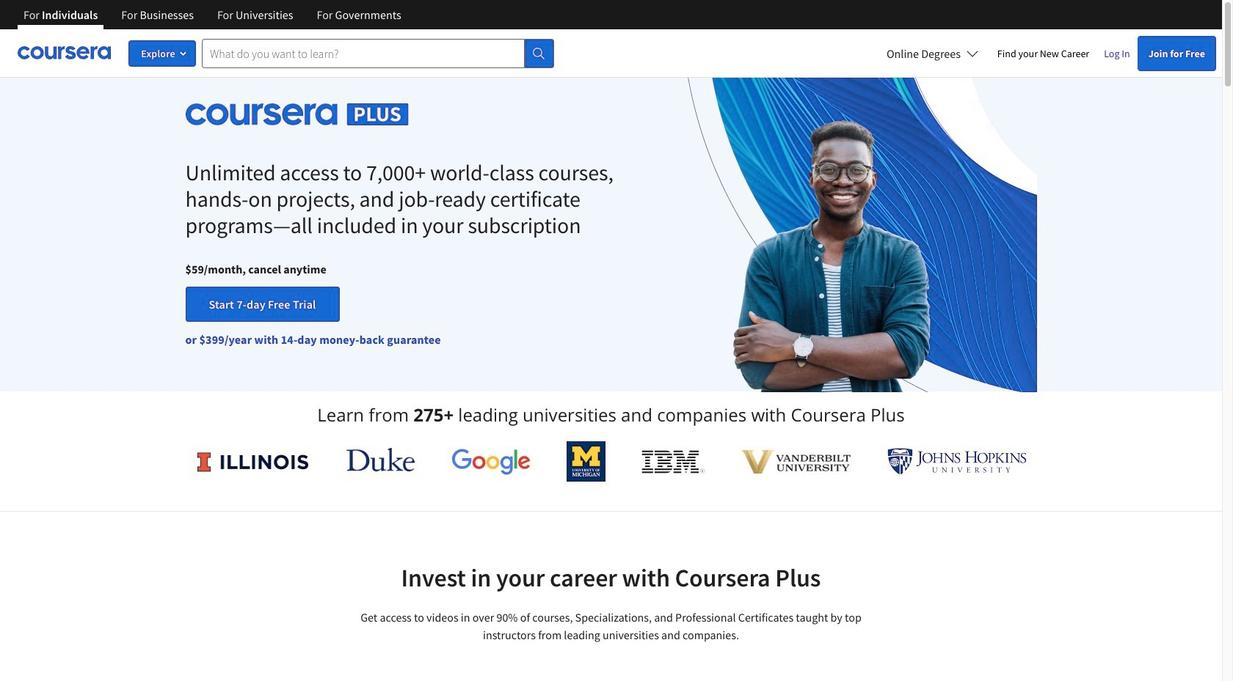 Task type: describe. For each thing, give the bounding box(es) containing it.
coursera image
[[18, 41, 111, 65]]

google image
[[451, 448, 531, 476]]

coursera plus image
[[185, 103, 409, 125]]

duke university image
[[347, 448, 415, 472]]

university of illinois at urbana-champaign image
[[196, 450, 310, 474]]



Task type: locate. For each thing, give the bounding box(es) containing it.
johns hopkins university image
[[887, 448, 1026, 476]]

None search field
[[202, 39, 554, 68]]

ibm image
[[642, 450, 705, 474]]

What do you want to learn? text field
[[202, 39, 525, 68]]

banner navigation
[[12, 0, 413, 40]]

vanderbilt image
[[741, 450, 851, 474]]

university of michigan image
[[567, 442, 605, 482]]



Task type: vqa. For each thing, say whether or not it's contained in the screenshot.
"Help Center" image
no



